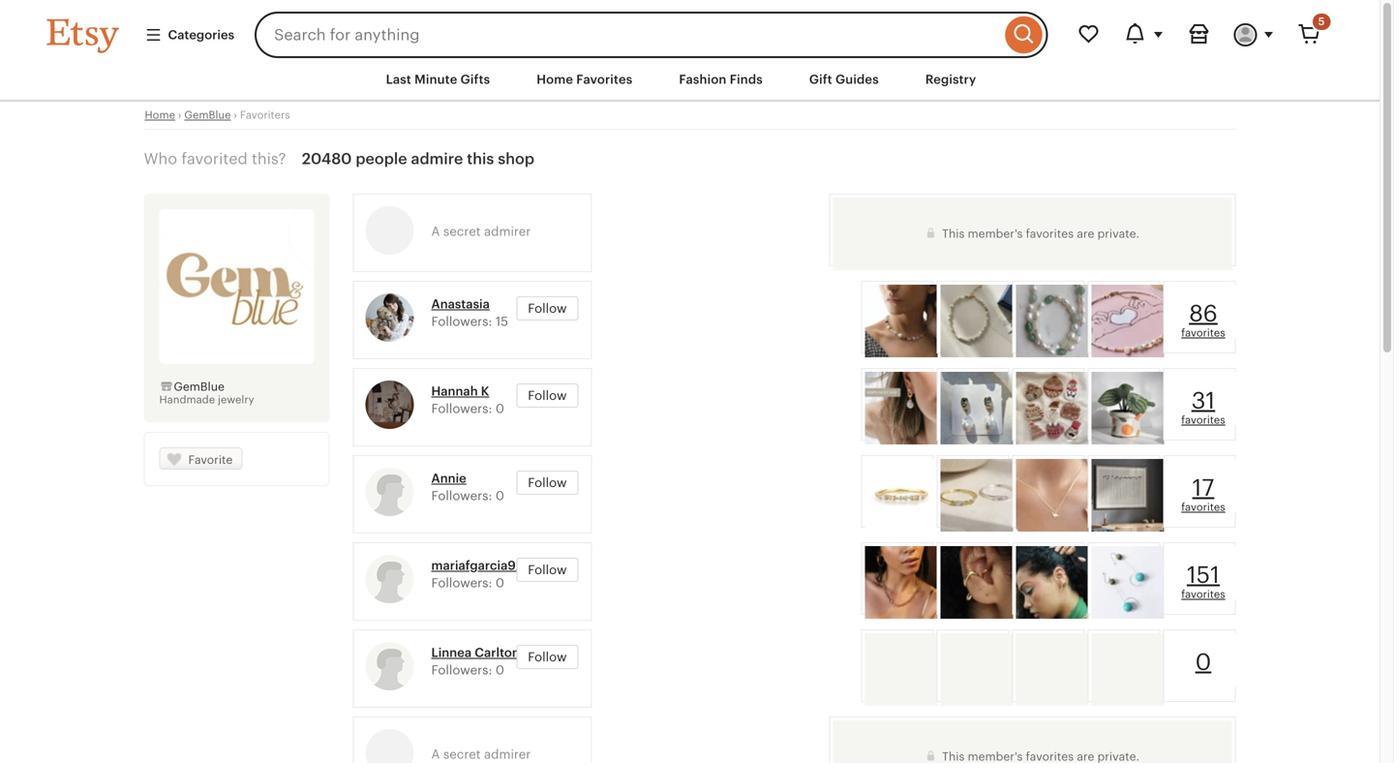 Task type: describe. For each thing, give the bounding box(es) containing it.
last minute gifts
[[386, 72, 490, 87]]

categories button
[[130, 17, 249, 52]]

15
[[496, 314, 508, 329]]

followers: 0 for 17
[[431, 489, 504, 503]]

custom mors code diamond ring in solid gold/ morse code name ring/ personalized wedding band/ secret message ring/ valentine's gifted ring image
[[865, 459, 938, 532]]

fashion finds
[[679, 72, 763, 87]]

followers: 0 for 151
[[431, 576, 504, 590]]

follow for 17
[[528, 476, 567, 490]]

hannah k
[[431, 384, 490, 399]]

categories banner
[[12, 0, 1368, 58]]

favorite link
[[159, 448, 243, 471]]

gift guides link
[[795, 62, 894, 97]]

18k gold plated ear cuffs curvy gold earrings chunky small ear cuffs women's earrings image
[[941, 546, 1014, 619]]

categories
[[168, 28, 234, 42]]

gifts
[[461, 72, 490, 87]]

finds
[[730, 72, 763, 87]]

mariafgarcia92 image
[[366, 555, 414, 604]]

0 vertical spatial gemblue link
[[184, 109, 231, 121]]

1 a secret admirer from the top
[[431, 224, 531, 239]]

31
[[1192, 388, 1216, 414]]

mini brachiosaurus necklace, dino necklace, christmas gift, mother's day gift, birthday gift, graduation gift, cute jewelry image
[[1016, 459, 1089, 532]]

home for home › gemblue › favoriters
[[145, 109, 175, 121]]

linnea carlton link
[[431, 646, 520, 660]]

linnea carlton image
[[366, 642, 414, 691]]

followers: 0 for 31
[[431, 402, 504, 416]]

favoriters
[[240, 109, 290, 121]]

2 admirer from the top
[[484, 747, 531, 762]]

anastasia image
[[366, 294, 414, 342]]

trove bead necklace image
[[865, 285, 938, 358]]

admire
[[411, 150, 463, 168]]

minute
[[415, 72, 458, 87]]

0 vertical spatial gemblue
[[184, 109, 231, 121]]

favorites left are
[[1026, 227, 1074, 240]]

1 › from the left
[[178, 109, 182, 121]]

gemblue image
[[159, 209, 314, 364]]

followers: for 17
[[431, 489, 492, 503]]

linnea carlton
[[431, 646, 520, 660]]

pearl earrings by art and crafts jewelry ,coin pearl earrings , vintage style earrings , pearl jewelry , bridesmaid gifts , anniversary gift image
[[865, 372, 938, 445]]

0 link
[[1168, 634, 1240, 687]]

handmade
[[159, 394, 215, 406]]

favorite
[[188, 453, 233, 467]]

4 followers: 0 from the top
[[431, 663, 504, 678]]

who favorited this?
[[144, 150, 290, 168]]

this
[[942, 227, 965, 240]]

fashion
[[679, 72, 727, 87]]

17 favorites
[[1182, 475, 1226, 513]]

151
[[1187, 562, 1220, 589]]

follow button for 17
[[517, 471, 579, 495]]

last
[[386, 72, 412, 87]]

follow button for 151
[[517, 558, 579, 582]]

anastasia
[[431, 297, 490, 312]]

followers: for 151
[[431, 576, 492, 590]]

private.
[[1098, 227, 1140, 240]]

2 a secret admirer from the top
[[431, 747, 531, 762]]

punch needle christmas ornament, christmas tree decorations, christmas gifts, handmade new year gift image
[[1016, 372, 1089, 445]]

minimal boa earrings | lightweight arty earrings | handmade deco earrings | amazing gift for her | earrings for women image
[[1092, 546, 1165, 619]]

last minute gifts link
[[371, 62, 505, 97]]

followers: for 86
[[431, 314, 492, 329]]

this?
[[252, 150, 286, 168]]

0 for 31
[[496, 402, 504, 416]]

this
[[467, 150, 494, 168]]

2 secret from the top
[[443, 747, 481, 762]]



Task type: locate. For each thing, give the bounding box(es) containing it.
people
[[356, 150, 407, 168]]

0 horizontal spatial home
[[145, 109, 175, 121]]

admirer
[[484, 224, 531, 239], [484, 747, 531, 762]]

menu bar containing last minute gifts
[[12, 58, 1368, 102]]

favorites up 0 link
[[1182, 589, 1226, 601]]

1 vertical spatial admirer
[[484, 747, 531, 762]]

gemblue up favorited
[[184, 109, 231, 121]]

2 follow button from the top
[[517, 384, 579, 408]]

2 follow from the top
[[528, 389, 567, 403]]

› right home link
[[178, 109, 182, 121]]

follow for 151
[[528, 563, 567, 577]]

favorited
[[181, 150, 248, 168]]

carlton
[[475, 646, 520, 660]]

1 vertical spatial gemblue link
[[159, 380, 225, 393]]

gemstone necklace, minimalist necklaces, freshwater gifts pearl necklace jewelry morganite ,jade and pink quartz, pearl choker image
[[941, 285, 1014, 358]]

a
[[431, 224, 440, 239], [431, 747, 440, 762]]

follow button
[[517, 297, 579, 321], [517, 384, 579, 408], [517, 471, 579, 495], [517, 558, 579, 582], [517, 645, 579, 669]]

2 › from the left
[[234, 109, 237, 121]]

naleli ear cuff gold, chunky ear cuff, gold earrings, ear cuff gold no piercings image
[[1016, 546, 1089, 619]]

home up who
[[145, 109, 175, 121]]

favorites up 31
[[1182, 327, 1226, 339]]

0 vertical spatial admirer
[[484, 224, 531, 239]]

3 follow button from the top
[[517, 471, 579, 495]]

5 followers: from the top
[[431, 663, 492, 678]]

1 admirer from the top
[[484, 224, 531, 239]]

home favorites
[[537, 72, 633, 87]]

17
[[1193, 475, 1215, 501]]

large baroque pearl drop earrings | white fireball baroque | minimalist dainty pearl earrings | gold vermeil | bridal earrings image
[[941, 372, 1014, 445]]

1 horizontal spatial home
[[537, 72, 573, 87]]

1 vertical spatial a
[[431, 747, 440, 762]]

favorites up 17
[[1182, 414, 1226, 426]]

1 followers: 0 from the top
[[431, 402, 504, 416]]

followers: 0 down mariafgarcia92
[[431, 576, 504, 590]]

who
[[144, 150, 177, 168]]

0 vertical spatial secret
[[443, 224, 481, 239]]

favorites for 17
[[1182, 501, 1226, 513]]

3 follow from the top
[[528, 476, 567, 490]]

followers: 0 down "linnea carlton" link
[[431, 663, 504, 678]]

gemblue link
[[184, 109, 231, 121], [159, 380, 225, 393]]

large modern minimalist wall art neutral print, horizontal wall art downloadable prints mid century art abstract art print line art print image
[[1092, 459, 1165, 532]]

gemblue link up handmade
[[159, 380, 225, 393]]

1 followers: from the top
[[431, 314, 492, 329]]

jewelry
[[218, 394, 254, 406]]

› left favoriters
[[234, 109, 237, 121]]

initial morse code ring by caitlyn minimalist • diamond ring with personalized letter • cute jewelry for couples • girlfriend gift • rm105 image
[[941, 459, 1014, 532]]

follow
[[528, 301, 567, 316], [528, 389, 567, 403], [528, 476, 567, 490], [528, 563, 567, 577], [528, 650, 567, 665]]

1 vertical spatial a secret admirer
[[431, 747, 531, 762]]

4 follow button from the top
[[517, 558, 579, 582]]

1 a from the top
[[431, 224, 440, 239]]

1 follow from the top
[[528, 301, 567, 316]]

mariafgarcia92
[[431, 559, 523, 573]]

gemblue
[[184, 109, 231, 121], [174, 380, 225, 393]]

favorites for 151
[[1182, 589, 1226, 601]]

mariafgarcia92 link
[[431, 559, 523, 573]]

0 vertical spatial a secret admirer
[[431, 224, 531, 239]]

gemblue up handmade jewelry
[[174, 380, 225, 393]]

home › gemblue › favoriters
[[145, 109, 290, 121]]

home inside menu bar
[[537, 72, 573, 87]]

favorites for 31
[[1182, 414, 1226, 426]]

shop
[[498, 150, 535, 168]]

4 follow from the top
[[528, 563, 567, 577]]

followers: down hannah k
[[431, 402, 492, 416]]

5 link
[[1287, 12, 1333, 58]]

151 favorites
[[1182, 562, 1226, 601]]

5 follow from the top
[[528, 650, 567, 665]]

1 horizontal spatial ›
[[234, 109, 237, 121]]

0 vertical spatial a
[[431, 224, 440, 239]]

2 a from the top
[[431, 747, 440, 762]]

1 vertical spatial secret
[[443, 747, 481, 762]]

handmade jewelry
[[159, 394, 254, 406]]

are
[[1077, 227, 1095, 240]]

followers: down mariafgarcia92 link
[[431, 576, 492, 590]]

freshwater pearl and gemstone necklace, aventurine and pearl necklace, boho necklace, chunky necklace, beaded necklace, summer necklace image
[[1016, 285, 1089, 358]]

20480 people admire this shop
[[302, 150, 535, 168]]

followers: 0
[[431, 402, 504, 416], [431, 489, 504, 503], [431, 576, 504, 590], [431, 663, 504, 678]]

hannah
[[431, 384, 478, 399]]

gift
[[810, 72, 833, 87]]

0 horizontal spatial ›
[[178, 109, 182, 121]]

0 for 17
[[496, 489, 504, 503]]

annie link
[[431, 471, 467, 486]]

guides
[[836, 72, 879, 87]]

3 followers: 0 from the top
[[431, 576, 504, 590]]

1 vertical spatial gemblue
[[174, 380, 225, 393]]

linnea
[[431, 646, 472, 660]]

20480
[[302, 150, 352, 168]]

crystal and pearl necklace | crystal beaded necklace | healing crystal necklace | beaded necklace | pearls and crystals | unique necklace image
[[1092, 285, 1165, 358]]

Search for anything text field
[[255, 12, 1001, 58]]

follow for 86
[[528, 301, 567, 316]]

followers: down the linnea
[[431, 663, 492, 678]]

18k gold necklace link chain necklace. stackable line chain necklace thick chain  layering link necklace christmas gift image
[[865, 546, 938, 619]]

favorites
[[1026, 227, 1074, 240], [1182, 327, 1226, 339], [1182, 414, 1226, 426], [1182, 501, 1226, 513], [1182, 589, 1226, 601]]

fashion finds link
[[665, 62, 778, 97]]

0 for 151
[[496, 576, 504, 590]]

0 vertical spatial home
[[537, 72, 573, 87]]

favorites up 151
[[1182, 501, 1226, 513]]

a secret admirer
[[431, 224, 531, 239], [431, 747, 531, 762]]

none search field inside categories banner
[[255, 12, 1048, 58]]

followers:
[[431, 314, 492, 329], [431, 402, 492, 416], [431, 489, 492, 503], [431, 576, 492, 590], [431, 663, 492, 678]]

menu bar
[[12, 58, 1368, 102]]

registry
[[926, 72, 977, 87]]

31 favorites
[[1182, 388, 1226, 426]]

1 secret from the top
[[443, 224, 481, 239]]

4 followers: from the top
[[431, 576, 492, 590]]

5 follow button from the top
[[517, 645, 579, 669]]

hannah k image
[[366, 381, 414, 429]]

home link
[[145, 109, 175, 121]]

registry link
[[911, 62, 991, 97]]

86 favorites
[[1182, 300, 1226, 339]]

secret
[[443, 224, 481, 239], [443, 747, 481, 762]]

2 followers: 0 from the top
[[431, 489, 504, 503]]

5
[[1319, 15, 1325, 28]]

›
[[178, 109, 182, 121], [234, 109, 237, 121]]

0
[[496, 402, 504, 416], [496, 489, 504, 503], [496, 576, 504, 590], [1196, 649, 1212, 676], [496, 663, 504, 678]]

favorites for 86
[[1182, 327, 1226, 339]]

followers: for 31
[[431, 402, 492, 416]]

None search field
[[255, 12, 1048, 58]]

gemblue link up favorited
[[184, 109, 231, 121]]

2 followers: from the top
[[431, 402, 492, 416]]

followers: 15
[[431, 314, 508, 329]]

1 vertical spatial home
[[145, 109, 175, 121]]

1 follow button from the top
[[517, 297, 579, 321]]

annie
[[431, 471, 467, 486]]

home favorites link
[[522, 62, 647, 97]]

followers: 0 down hannah k
[[431, 402, 504, 416]]

hand painted 4" ceramic plant pot with drainage / cute indoor planter / fruits lemon orange lychee decorative bowl & candle holder image
[[1092, 372, 1165, 445]]

home
[[537, 72, 573, 87], [145, 109, 175, 121]]

follow button for 31
[[517, 384, 579, 408]]

annie image
[[366, 468, 414, 516]]

86
[[1190, 300, 1218, 327]]

home left "favorites"
[[537, 72, 573, 87]]

follow button for 86
[[517, 297, 579, 321]]

3 followers: from the top
[[431, 489, 492, 503]]

follow for 31
[[528, 389, 567, 403]]

this member's favorites are private.
[[939, 227, 1140, 240]]

followers: down anastasia link at the left of page
[[431, 314, 492, 329]]

hannah k link
[[431, 384, 490, 399]]

followers: down annie link
[[431, 489, 492, 503]]

followers: 0 down annie link
[[431, 489, 504, 503]]

anastasia link
[[431, 297, 490, 312]]

k
[[481, 384, 490, 399]]

home for home favorites
[[537, 72, 573, 87]]

member's
[[968, 227, 1023, 240]]

gift guides
[[810, 72, 879, 87]]

favorites
[[577, 72, 633, 87]]



Task type: vqa. For each thing, say whether or not it's contained in the screenshot.
the day
no



